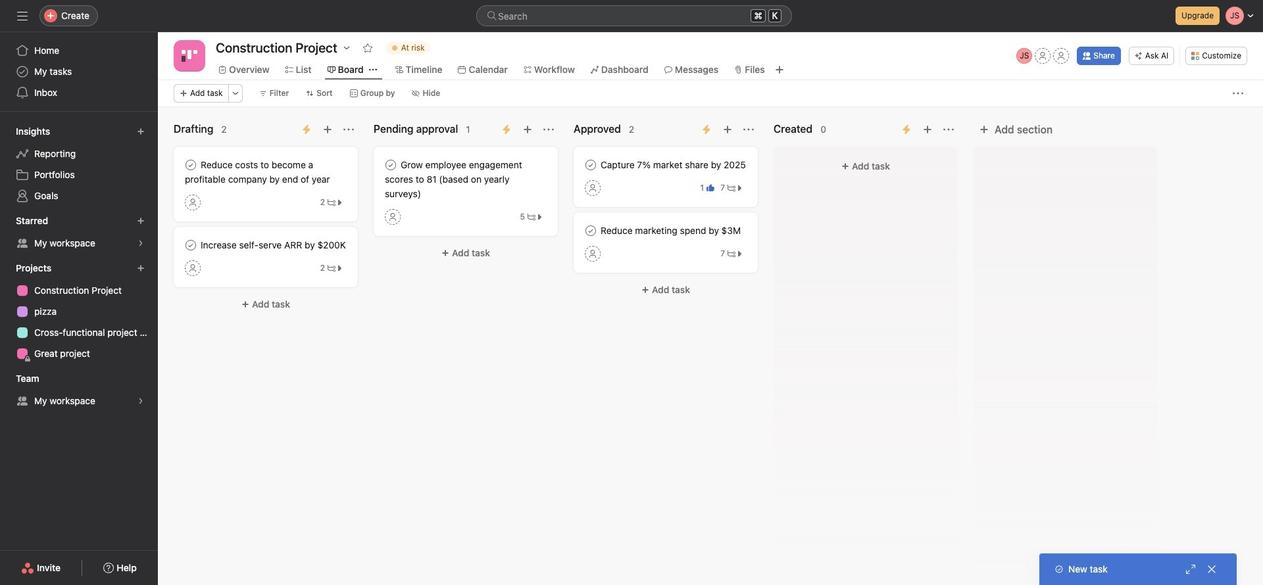 Task type: describe. For each thing, give the bounding box(es) containing it.
rules for created image
[[902, 124, 912, 135]]

rules for pending approval image
[[502, 124, 512, 135]]

rules for approved image
[[702, 124, 712, 135]]

new project or portfolio image
[[137, 265, 145, 273]]

more section actions image for rules for pending approval 'icon' at the top
[[544, 124, 554, 135]]

0 horizontal spatial mark complete checkbox
[[383, 157, 399, 173]]

add task image for rules for approved "icon" more section actions image
[[723, 124, 733, 135]]

more section actions image
[[944, 124, 954, 135]]

tab actions image
[[369, 66, 377, 74]]

Search tasks, projects, and more text field
[[477, 5, 793, 26]]

insights element
[[0, 120, 158, 209]]

hide sidebar image
[[17, 11, 28, 21]]

see details, my workspace image for starred element
[[137, 240, 145, 247]]

mark complete image for mark complete checkbox for rules for approved "icon"
[[583, 157, 599, 173]]

mark complete checkbox for rules for drafting icon
[[183, 157, 199, 173]]

rules for drafting image
[[301, 124, 312, 135]]

more section actions image for rules for drafting icon
[[344, 124, 354, 135]]

teams element
[[0, 367, 158, 415]]

more actions image
[[231, 90, 239, 97]]

add task image for rules for drafting icon's more section actions image
[[323, 124, 333, 135]]



Task type: locate. For each thing, give the bounding box(es) containing it.
see details, my workspace image
[[137, 240, 145, 247], [137, 398, 145, 405]]

2 more section actions image from the left
[[544, 124, 554, 135]]

add items to starred image
[[137, 217, 145, 225]]

1 vertical spatial see details, my workspace image
[[137, 398, 145, 405]]

projects element
[[0, 257, 158, 367]]

more section actions image right rules for drafting icon
[[344, 124, 354, 135]]

more section actions image right rules for pending approval 'icon' at the top
[[544, 124, 554, 135]]

add task image
[[323, 124, 333, 135], [523, 124, 533, 135], [723, 124, 733, 135]]

Mark complete checkbox
[[183, 157, 199, 173], [583, 157, 599, 173], [183, 238, 199, 253]]

starred element
[[0, 209, 158, 257]]

global element
[[0, 32, 158, 111]]

1 see details, my workspace image from the top
[[137, 240, 145, 247]]

add task image right rules for drafting icon
[[323, 124, 333, 135]]

add tab image
[[775, 65, 785, 75]]

1 horizontal spatial mark complete image
[[383, 157, 399, 173]]

3 more section actions image from the left
[[744, 124, 754, 135]]

board image
[[182, 48, 197, 64]]

0 vertical spatial see details, my workspace image
[[137, 240, 145, 247]]

2 horizontal spatial more section actions image
[[744, 124, 754, 135]]

more section actions image
[[344, 124, 354, 135], [544, 124, 554, 135], [744, 124, 754, 135]]

mark complete image for rules for pending approval 'icon' at the top
[[383, 157, 399, 173]]

see details, my workspace image inside teams element
[[137, 398, 145, 405]]

0 horizontal spatial add task image
[[323, 124, 333, 135]]

1 horizontal spatial mark complete checkbox
[[583, 223, 599, 239]]

1 horizontal spatial more section actions image
[[544, 124, 554, 135]]

Mark complete checkbox
[[383, 157, 399, 173], [583, 223, 599, 239]]

mark complete image
[[583, 157, 599, 173], [583, 223, 599, 239], [183, 238, 199, 253]]

expand new task image
[[1186, 565, 1197, 575]]

1 mark complete image from the left
[[183, 157, 199, 173]]

None field
[[477, 5, 793, 26]]

2 see details, my workspace image from the top
[[137, 398, 145, 405]]

more section actions image right rules for approved "icon"
[[744, 124, 754, 135]]

1 horizontal spatial add task image
[[523, 124, 533, 135]]

add task image
[[923, 124, 933, 135]]

0 horizontal spatial mark complete image
[[183, 157, 199, 173]]

add task image for rules for pending approval 'icon' at the top more section actions image
[[523, 124, 533, 135]]

add task image right rules for pending approval 'icon' at the top
[[523, 124, 533, 135]]

more actions image
[[1234, 88, 1244, 99]]

2 horizontal spatial add task image
[[723, 124, 733, 135]]

0 horizontal spatial more section actions image
[[344, 124, 354, 135]]

see details, my workspace image for teams element
[[137, 398, 145, 405]]

add to starred image
[[363, 43, 373, 53]]

mark complete image
[[183, 157, 199, 173], [383, 157, 399, 173]]

2 add task image from the left
[[523, 124, 533, 135]]

mark complete image for the rightmost mark complete option
[[583, 223, 599, 239]]

2 mark complete image from the left
[[383, 157, 399, 173]]

1 add task image from the left
[[323, 124, 333, 135]]

1 vertical spatial mark complete checkbox
[[583, 223, 599, 239]]

3 add task image from the left
[[723, 124, 733, 135]]

close image
[[1207, 565, 1218, 575]]

1 more section actions image from the left
[[344, 124, 354, 135]]

add task image right rules for approved "icon"
[[723, 124, 733, 135]]

new insights image
[[137, 128, 145, 136]]

manage project members image
[[1017, 48, 1033, 64]]

mark complete checkbox for rules for approved "icon"
[[583, 157, 599, 173]]

mark complete image for rules for drafting icon
[[183, 157, 199, 173]]

more section actions image for rules for approved "icon"
[[744, 124, 754, 135]]

1 like. you liked this task image
[[707, 184, 715, 192]]

0 vertical spatial mark complete checkbox
[[383, 157, 399, 173]]



Task type: vqa. For each thing, say whether or not it's contained in the screenshot.
the topmost dashboard
no



